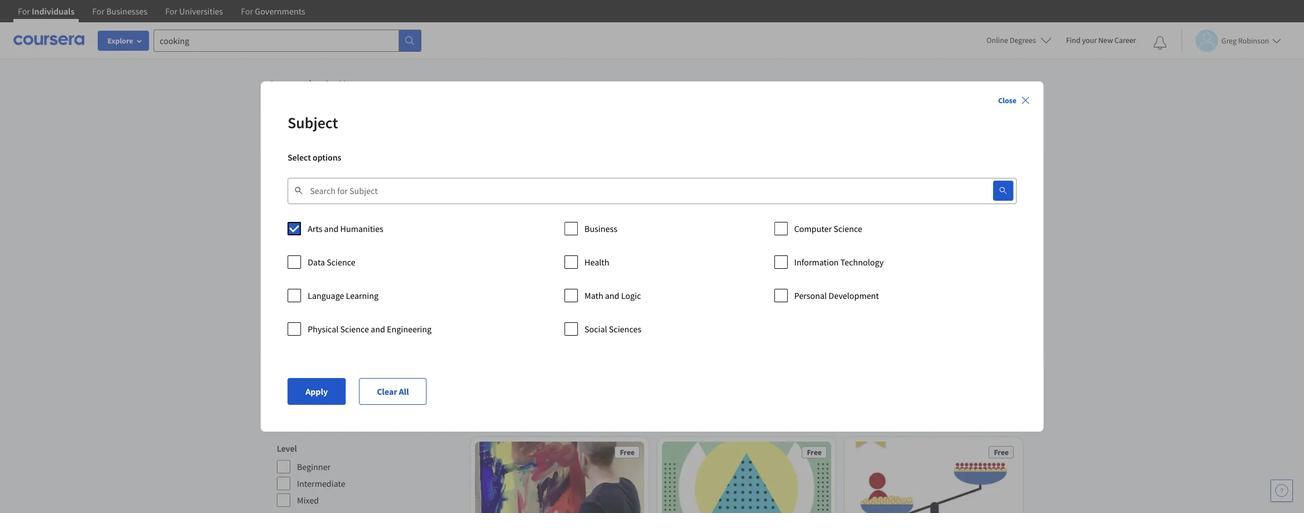 Task type: describe. For each thing, give the bounding box(es) containing it.
technology
[[841, 257, 884, 268]]

university
[[528, 324, 561, 334]]

clear all button
[[359, 379, 427, 405]]

level group
[[277, 442, 460, 508]]

erasmus
[[499, 324, 527, 334]]

for for businesses
[[92, 6, 105, 17]]

for for universities
[[165, 6, 178, 17]]

computer inside skills group
[[297, 377, 335, 388]]

skills
[[277, 325, 297, 336]]

options
[[313, 152, 341, 163]]

browse
[[270, 78, 297, 89]]

find
[[1067, 35, 1081, 45]]

close
[[999, 96, 1017, 106]]

select
[[288, 152, 311, 163]]

humanities inside select subject options element
[[340, 223, 383, 235]]

and left "engineering"
[[371, 324, 385, 335]]

for for governments
[[241, 6, 253, 17]]

for businesses
[[92, 6, 147, 17]]

data science
[[308, 257, 356, 268]]

language
[[308, 290, 344, 302]]

governments
[[255, 6, 305, 17]]

by
[[304, 140, 316, 154]]

and right 'math'
[[605, 290, 620, 302]]

Search by keyword search field
[[310, 178, 967, 204]]

for for individuals
[[18, 6, 30, 17]]

show more button
[[277, 293, 319, 306]]

show notifications image
[[1154, 36, 1167, 50]]

for universities
[[165, 6, 223, 17]]

computer graphics
[[297, 377, 369, 388]]

personal development
[[795, 290, 879, 302]]

clear all
[[377, 386, 409, 398]]

apply button
[[288, 379, 346, 405]]

engineering
[[387, 324, 432, 335]]

physical science and engineering
[[308, 324, 432, 335]]

banner navigation
[[9, 0, 314, 22]]

apply
[[306, 386, 328, 398]]

computer inside select subject options element
[[795, 223, 832, 235]]

credit
[[297, 175, 320, 186]]

clear
[[377, 386, 397, 398]]

rotterdam
[[563, 324, 597, 334]]

close button
[[994, 90, 1035, 111]]

mixed
[[297, 495, 319, 507]]

help center image
[[1276, 485, 1289, 498]]



Task type: vqa. For each thing, say whether or not it's contained in the screenshot.
Duke University image
no



Task type: locate. For each thing, give the bounding box(es) containing it.
show
[[277, 294, 298, 305]]

subject dialog
[[261, 82, 1044, 432]]

2 vertical spatial computer
[[297, 377, 335, 388]]

select subject options element
[[288, 218, 1017, 352]]

computer up information
[[795, 223, 832, 235]]

creativity
[[297, 394, 333, 405]]

filter by
[[277, 140, 316, 154]]

skills group
[[277, 324, 460, 407]]

erasmus university rotterdam
[[499, 324, 597, 334]]

beginner
[[297, 462, 331, 473]]

computer science
[[795, 223, 863, 235], [297, 259, 365, 270]]

arts and humanities
[[308, 223, 383, 235], [297, 225, 373, 236]]

credit eligible
[[297, 175, 349, 186]]

new
[[1099, 35, 1113, 45]]

intermediate
[[297, 479, 345, 490]]

career
[[1115, 35, 1137, 45]]

businesses
[[106, 6, 147, 17]]

1 vertical spatial computer science
[[297, 259, 365, 270]]

all
[[399, 386, 409, 398]]

information
[[795, 257, 839, 268]]

health
[[585, 257, 610, 268]]

computer
[[795, 223, 832, 235], [297, 259, 335, 270], [297, 377, 335, 388]]

business
[[585, 223, 618, 235]]

1 vertical spatial computer
[[297, 259, 335, 270]]

level
[[277, 443, 297, 455]]

0 vertical spatial computer science
[[795, 223, 863, 235]]

1 horizontal spatial computer science
[[795, 223, 863, 235]]

4 for from the left
[[241, 6, 253, 17]]

development
[[829, 290, 879, 302]]

and up the data science
[[324, 223, 339, 235]]

computer up 'language'
[[297, 259, 335, 270]]

browse link
[[270, 77, 297, 90]]

sciences
[[609, 324, 642, 335]]

universities
[[179, 6, 223, 17]]

for governments
[[241, 6, 305, 17]]

2 for from the left
[[92, 6, 105, 17]]

and up data
[[314, 225, 328, 236]]

social sciences
[[585, 324, 642, 335]]

and
[[324, 223, 339, 235], [314, 225, 328, 236], [605, 290, 620, 302], [371, 324, 385, 335]]

language learning
[[308, 290, 379, 302]]

computer science inside select subject options element
[[795, 223, 863, 235]]

information technology
[[795, 257, 884, 268]]

for left the businesses
[[92, 6, 105, 17]]

science right physical
[[340, 324, 369, 335]]

for
[[18, 6, 30, 17], [92, 6, 105, 17], [165, 6, 178, 17], [241, 6, 253, 17]]

science up information technology
[[834, 223, 863, 235]]

for individuals
[[18, 6, 74, 17]]

arts
[[308, 223, 322, 235], [297, 225, 312, 236]]

math and logic
[[585, 290, 641, 302]]

filter
[[277, 140, 302, 154]]

science right data
[[327, 257, 356, 268]]

arts inside select subject options element
[[308, 223, 322, 235]]

computer up the 'creativity'
[[297, 377, 335, 388]]

for left individuals
[[18, 6, 30, 17]]

learning
[[346, 290, 379, 302]]

free
[[620, 222, 635, 232], [807, 222, 822, 232], [620, 448, 635, 458], [807, 448, 822, 458], [994, 448, 1009, 458]]

humanities
[[340, 223, 383, 235], [330, 225, 373, 236]]

computer science up information technology
[[795, 223, 863, 235]]

eligible
[[322, 175, 349, 186]]

logic
[[621, 290, 641, 302]]

coursera image
[[13, 31, 84, 49]]

more
[[300, 294, 319, 305]]

physical
[[308, 324, 339, 335]]

find your new career link
[[1061, 34, 1142, 47]]

your
[[1082, 35, 1097, 45]]

1 for from the left
[[18, 6, 30, 17]]

data
[[308, 257, 325, 268]]

math
[[585, 290, 604, 302]]

for left universities
[[165, 6, 178, 17]]

0 horizontal spatial computer science
[[297, 259, 365, 270]]

3 for from the left
[[165, 6, 178, 17]]

science
[[834, 223, 863, 235], [327, 257, 356, 268], [337, 259, 365, 270], [340, 324, 369, 335]]

0 vertical spatial computer
[[795, 223, 832, 235]]

arts and humanities inside select subject options element
[[308, 223, 383, 235]]

show more
[[277, 294, 319, 305]]

select options
[[288, 152, 341, 163]]

computer science up 'language'
[[297, 259, 365, 270]]

individuals
[[32, 6, 74, 17]]

None search field
[[154, 29, 422, 52]]

find your new career
[[1067, 35, 1137, 45]]

science up language learning
[[337, 259, 365, 270]]

subject
[[288, 113, 338, 133]]

for left "governments" on the left
[[241, 6, 253, 17]]

personal
[[795, 290, 827, 302]]

graphics
[[337, 377, 369, 388]]

cooking
[[324, 78, 355, 89]]

social
[[585, 324, 607, 335]]

search image
[[999, 187, 1008, 195]]



